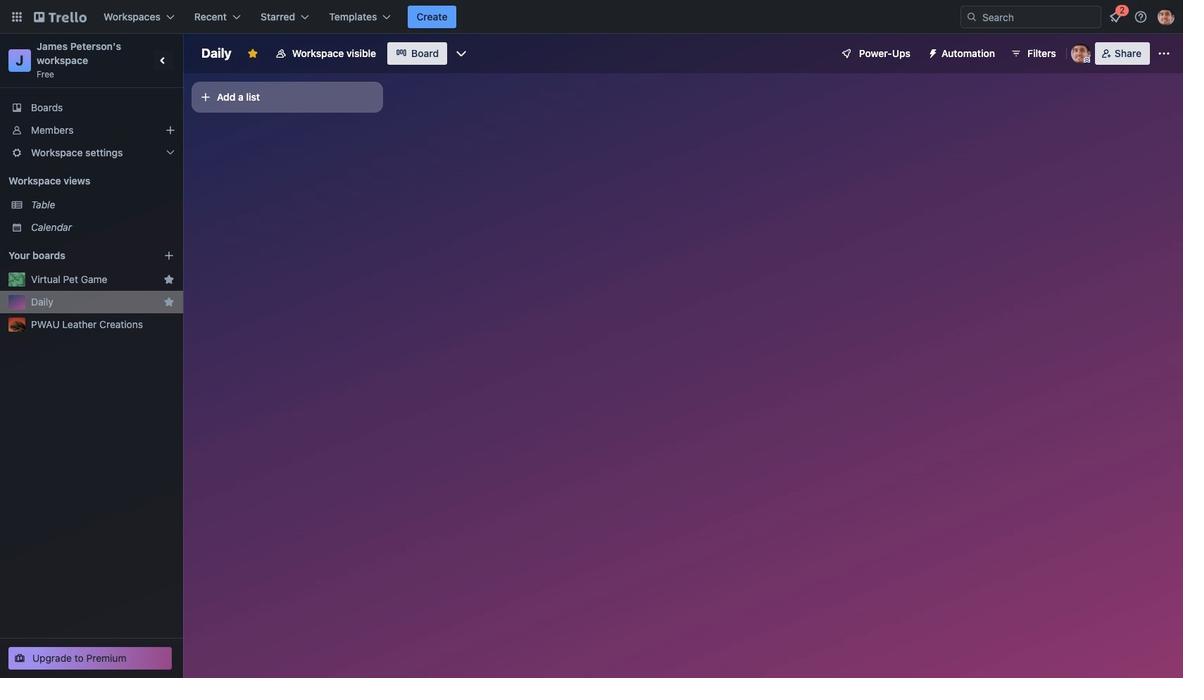 Task type: locate. For each thing, give the bounding box(es) containing it.
your boards with 3 items element
[[8, 247, 142, 264]]

this member is an admin of this board. image
[[1084, 57, 1090, 63]]

james peterson (jamespeterson93) image
[[1158, 8, 1175, 25], [1071, 44, 1091, 63]]

james peterson (jamespeterson93) image right open information menu icon
[[1158, 8, 1175, 25]]

1 vertical spatial starred icon image
[[163, 296, 175, 308]]

customize views image
[[454, 46, 469, 61]]

workspace navigation collapse icon image
[[154, 51, 173, 70]]

show menu image
[[1157, 46, 1171, 61]]

2 notifications image
[[1107, 8, 1124, 25]]

open information menu image
[[1134, 10, 1148, 24]]

0 vertical spatial james peterson (jamespeterson93) image
[[1158, 8, 1175, 25]]

starred icon image
[[163, 274, 175, 285], [163, 296, 175, 308]]

0 vertical spatial starred icon image
[[163, 274, 175, 285]]

Board name text field
[[194, 42, 239, 65]]

add board image
[[163, 250, 175, 261]]

1 vertical spatial james peterson (jamespeterson93) image
[[1071, 44, 1091, 63]]

james peterson (jamespeterson93) image down search field
[[1071, 44, 1091, 63]]



Task type: describe. For each thing, give the bounding box(es) containing it.
back to home image
[[34, 6, 87, 28]]

1 horizontal spatial james peterson (jamespeterson93) image
[[1158, 8, 1175, 25]]

Search field
[[977, 7, 1101, 27]]

sm image
[[922, 42, 942, 62]]

0 horizontal spatial james peterson (jamespeterson93) image
[[1071, 44, 1091, 63]]

search image
[[966, 11, 977, 23]]

star or unstar board image
[[247, 48, 258, 59]]

2 starred icon image from the top
[[163, 296, 175, 308]]

primary element
[[0, 0, 1183, 34]]

1 starred icon image from the top
[[163, 274, 175, 285]]



Task type: vqa. For each thing, say whether or not it's contained in the screenshot.
James Peterson (jamespeterson93) icon
yes



